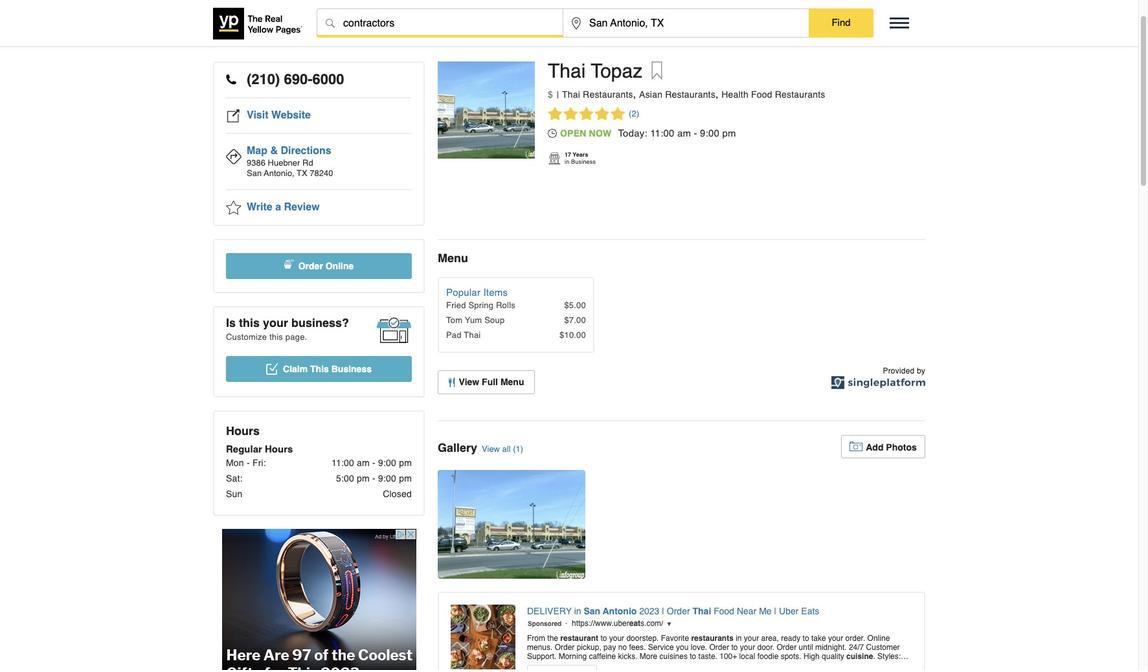 Task type: vqa. For each thing, say whether or not it's contained in the screenshot.
topmost the 11:00
yes



Task type: locate. For each thing, give the bounding box(es) containing it.
thai right thai restaurants
[[510, 26, 525, 35]]

add photos link
[[842, 435, 926, 459]]

gallery
[[438, 441, 477, 455]]

items
[[484, 287, 508, 298]]

$
[[548, 89, 553, 100]]

9:00 for 11:00 am - 9:00 pm
[[378, 458, 397, 468]]

2 , from the left
[[716, 89, 719, 100]]

1 horizontal spatial 11:00
[[651, 128, 675, 139]]

thai topaz up "(2)" link
[[548, 60, 643, 82]]

provided
[[883, 367, 915, 376]]

1 horizontal spatial tx
[[297, 168, 308, 178]]

1 horizontal spatial ,
[[716, 89, 719, 100]]

0 horizontal spatial asian
[[366, 26, 386, 35]]

view left full
[[459, 377, 480, 387]]

(210) 690-6000
[[247, 71, 344, 87]]

mon
[[226, 458, 244, 468]]

antonio,
[[264, 168, 295, 178]]

,
[[633, 89, 636, 100], [716, 89, 719, 100]]

this up customize
[[239, 316, 260, 330]]

1 horizontal spatial menu
[[501, 377, 524, 387]]

asian restaurants link up (2)
[[639, 89, 716, 100]]

1 vertical spatial thai restaurants link
[[562, 89, 633, 100]]

this
[[239, 316, 260, 330], [270, 332, 283, 342]]

tx link
[[243, 26, 253, 35]]

0 horizontal spatial hours
[[226, 424, 260, 438]]

topaz
[[528, 26, 549, 35], [591, 60, 643, 82]]

thai topaz
[[510, 26, 549, 35], [548, 60, 643, 82]]

1 vertical spatial 9:00
[[378, 458, 397, 468]]

thai topaz right thai restaurants
[[510, 26, 549, 35]]

0 vertical spatial thai topaz
[[510, 26, 549, 35]]

am up 5:00 pm - 9:00 pm
[[357, 458, 370, 468]]

9386
[[247, 158, 266, 168]]

0 vertical spatial menu
[[438, 251, 468, 265]]

soup
[[485, 315, 505, 325]]

view left all
[[482, 444, 500, 454]]

0 vertical spatial thai restaurants link
[[440, 26, 501, 35]]

9:00 up 'closed'
[[378, 474, 397, 484]]

san
[[262, 26, 276, 35], [247, 168, 262, 178]]

1 horizontal spatial business
[[571, 159, 596, 165]]

1 vertical spatial view
[[482, 444, 500, 454]]

fri:
[[253, 458, 266, 468]]

view all (1) link
[[482, 444, 524, 454]]

write a review link
[[226, 190, 412, 225]]

hours up regular
[[226, 424, 260, 438]]

tx
[[243, 26, 253, 35], [297, 168, 308, 178]]

san down 9386
[[247, 168, 262, 178]]

hours
[[226, 424, 260, 438], [265, 444, 293, 455]]

0 horizontal spatial this
[[239, 316, 260, 330]]

0 horizontal spatial tx
[[243, 26, 253, 35]]

open now today: 11:00 am - 9:00 pm
[[560, 128, 736, 139]]

menu inside view full menu link
[[501, 377, 524, 387]]

0 horizontal spatial am
[[357, 458, 370, 468]]

asian up (2)
[[639, 89, 663, 100]]

, up (2)
[[633, 89, 636, 100]]

menu up the popular
[[438, 251, 468, 265]]

0 horizontal spatial topaz
[[528, 26, 549, 35]]

business down 'years'
[[571, 159, 596, 165]]

review
[[284, 201, 320, 213]]

asian right restaurants link
[[366, 26, 386, 35]]

san inside map & directions 9386 huebner rd san antonio, tx 78240
[[247, 168, 262, 178]]

1 vertical spatial asian
[[639, 89, 663, 100]]

1 vertical spatial asian restaurants link
[[639, 89, 716, 100]]

(2) link
[[548, 107, 640, 121]]

tx right home link
[[243, 26, 253, 35]]

a
[[275, 201, 281, 213]]

in
[[565, 159, 570, 165]]

0 horizontal spatial business
[[332, 364, 372, 374]]

gallery view all (1)
[[438, 441, 524, 455]]

1 vertical spatial 11:00
[[332, 458, 354, 468]]

pm
[[723, 128, 736, 139], [399, 458, 412, 468], [357, 474, 370, 484], [399, 474, 412, 484]]

website
[[271, 109, 311, 121]]

(2)
[[629, 109, 640, 119]]

0 vertical spatial asian restaurants link
[[366, 26, 431, 35]]

asian restaurants link
[[366, 26, 431, 35], [639, 89, 716, 100]]

order
[[298, 261, 323, 271]]

0 vertical spatial tx
[[243, 26, 253, 35]]

1 vertical spatial am
[[357, 458, 370, 468]]

hours up fri:
[[265, 444, 293, 455]]

tx down rd in the top left of the page
[[297, 168, 308, 178]]

am down the "thai restaurants , asian restaurants , health food restaurants"
[[678, 128, 691, 139]]

menu right full
[[501, 377, 524, 387]]

0 vertical spatial san
[[262, 26, 276, 35]]

san right 'tx' link
[[262, 26, 276, 35]]

-
[[694, 128, 698, 139], [247, 458, 250, 468], [373, 458, 376, 468], [373, 474, 376, 484]]

1 horizontal spatial view
[[482, 444, 500, 454]]

thai topaz inside the 'breadcrumbs' navigation
[[510, 26, 549, 35]]

1 horizontal spatial am
[[678, 128, 691, 139]]

(210) 690-6000 link
[[226, 63, 412, 98]]

view full menu link
[[438, 371, 535, 395]]

0 vertical spatial topaz
[[528, 26, 549, 35]]

1 horizontal spatial topaz
[[591, 60, 643, 82]]

restaurants
[[314, 26, 357, 35], [388, 26, 431, 35], [458, 26, 501, 35], [583, 89, 633, 100], [665, 89, 716, 100], [775, 89, 826, 100]]

pad thai
[[446, 330, 481, 340]]

1 horizontal spatial asian
[[639, 89, 663, 100]]

1 horizontal spatial hours
[[265, 444, 293, 455]]

online
[[326, 261, 354, 271]]

open
[[560, 128, 587, 139]]

0 vertical spatial asian
[[366, 26, 386, 35]]

11:00 right today:
[[651, 128, 675, 139]]

yum
[[465, 315, 482, 325]]

1 vertical spatial business
[[332, 364, 372, 374]]

thai restaurants
[[440, 26, 501, 35]]

1 vertical spatial san
[[247, 168, 262, 178]]

spring
[[469, 301, 494, 310]]

0 horizontal spatial menu
[[438, 251, 468, 265]]

1 vertical spatial tx
[[297, 168, 308, 178]]

sun
[[226, 489, 243, 499]]

asian restaurants link right restaurants link
[[366, 26, 431, 35]]

1 vertical spatial this
[[270, 332, 283, 342]]

Find a business text field
[[317, 9, 563, 38]]

9:00
[[700, 128, 720, 139], [378, 458, 397, 468], [378, 474, 397, 484]]

menu
[[438, 251, 468, 265], [501, 377, 524, 387]]

1 vertical spatial hours
[[265, 444, 293, 455]]

antonio
[[278, 26, 305, 35]]

business right this
[[332, 364, 372, 374]]

asian inside the "thai restaurants , asian restaurants , health food restaurants"
[[639, 89, 663, 100]]

0 horizontal spatial view
[[459, 377, 480, 387]]

view
[[459, 377, 480, 387], [482, 444, 500, 454]]

0 vertical spatial business
[[571, 159, 596, 165]]

690-
[[284, 71, 313, 87]]

9:00 up 5:00 pm - 9:00 pm
[[378, 458, 397, 468]]

this down your
[[270, 332, 283, 342]]

the real yellow pages logo image
[[213, 8, 304, 39]]

, left health
[[716, 89, 719, 100]]

0 horizontal spatial ,
[[633, 89, 636, 100]]

9:00 down the "thai restaurants , asian restaurants , health food restaurants"
[[700, 128, 720, 139]]

view inside the gallery view all (1)
[[482, 444, 500, 454]]

1 vertical spatial menu
[[501, 377, 524, 387]]

11:00
[[651, 128, 675, 139], [332, 458, 354, 468]]

map & directions 9386 huebner rd san antonio, tx 78240
[[247, 145, 333, 178]]

am
[[678, 128, 691, 139], [357, 458, 370, 468]]

2 vertical spatial 9:00
[[378, 474, 397, 484]]

thai right $
[[562, 89, 580, 100]]

1 horizontal spatial asian restaurants link
[[639, 89, 716, 100]]

17 years in business
[[565, 152, 596, 165]]

thai inside the "thai restaurants , asian restaurants , health food restaurants"
[[562, 89, 580, 100]]

11:00 up 5:00
[[332, 458, 354, 468]]



Task type: describe. For each thing, give the bounding box(es) containing it.
is
[[226, 316, 236, 330]]

fried spring rolls
[[446, 301, 516, 310]]

yp image
[[548, 152, 562, 166]]

customize
[[226, 332, 267, 342]]

(210)
[[247, 71, 280, 87]]

tx inside map & directions 9386 huebner rd san antonio, tx 78240
[[297, 168, 308, 178]]

0 horizontal spatial asian restaurants link
[[366, 26, 431, 35]]

(1)
[[513, 444, 524, 454]]

claim this business link
[[226, 356, 412, 382]]

write a review
[[247, 201, 320, 213]]

78240
[[310, 168, 333, 178]]

1 horizontal spatial this
[[270, 332, 283, 342]]

health food restaurants link
[[722, 89, 826, 100]]

advertisement region
[[222, 529, 416, 671]]

0 vertical spatial 11:00
[[651, 128, 675, 139]]

popular
[[446, 287, 481, 298]]

your
[[263, 316, 288, 330]]

food
[[751, 89, 773, 100]]

0 vertical spatial hours
[[226, 424, 260, 438]]

asian inside the 'breadcrumbs' navigation
[[366, 26, 386, 35]]

5:00
[[336, 474, 354, 484]]

regular
[[226, 444, 262, 455]]

is this your business? customize this page.
[[226, 316, 349, 342]]

- down 11:00 am - 9:00 pm on the bottom of the page
[[373, 474, 376, 484]]

this
[[310, 364, 329, 374]]

visit website
[[247, 109, 311, 121]]

order online link
[[226, 253, 412, 279]]

add photos
[[866, 442, 917, 453]]

find
[[832, 17, 851, 28]]

pad
[[446, 330, 462, 340]]

claim this business
[[283, 364, 372, 374]]

topaz inside the 'breadcrumbs' navigation
[[528, 26, 549, 35]]

business inside 17 years in business
[[571, 159, 596, 165]]

find button
[[809, 8, 874, 37]]

popular items
[[446, 287, 508, 298]]

business inside claim this business link
[[332, 364, 372, 374]]

$5.00
[[565, 301, 586, 310]]

huebner
[[268, 158, 300, 168]]

$10.00
[[560, 330, 586, 340]]

fried
[[446, 301, 466, 310]]

Where? text field
[[564, 9, 809, 38]]

directions
[[281, 145, 331, 157]]

- left fri:
[[247, 458, 250, 468]]

full
[[482, 377, 498, 387]]

view full menu
[[459, 377, 524, 387]]

closed
[[383, 489, 412, 499]]

9:00 for 5:00 pm - 9:00 pm
[[378, 474, 397, 484]]

1 , from the left
[[633, 89, 636, 100]]

visit
[[247, 109, 269, 121]]

$7.00
[[565, 315, 586, 325]]

thai right asian restaurants
[[440, 26, 455, 35]]

tx inside the 'breadcrumbs' navigation
[[243, 26, 253, 35]]

photos
[[886, 442, 917, 453]]

0 vertical spatial am
[[678, 128, 691, 139]]

now
[[589, 128, 612, 139]]

17
[[565, 152, 571, 158]]

1 vertical spatial topaz
[[591, 60, 643, 82]]

home link
[[213, 26, 234, 35]]

1 vertical spatial thai topaz
[[548, 60, 643, 82]]

0 vertical spatial this
[[239, 316, 260, 330]]

business?
[[292, 316, 349, 330]]

&
[[270, 145, 278, 157]]

thai restaurants , asian restaurants , health food restaurants
[[562, 89, 826, 100]]

today:
[[618, 128, 648, 139]]

thai topaz - san antonio, tx image
[[438, 470, 586, 579]]

map
[[247, 145, 268, 157]]

rd
[[303, 158, 313, 168]]

breadcrumbs navigation
[[213, 25, 926, 36]]

- up 5:00 pm - 9:00 pm
[[373, 458, 376, 468]]

home
[[213, 26, 234, 35]]

thai down the yum
[[464, 330, 481, 340]]

popular items link
[[446, 287, 508, 298]]

0 vertical spatial view
[[459, 377, 480, 387]]

provided by
[[883, 367, 926, 376]]

page.
[[286, 332, 307, 342]]

0 vertical spatial 9:00
[[700, 128, 720, 139]]

11:00 am - 9:00 pm
[[332, 458, 412, 468]]

thai up $
[[548, 60, 586, 82]]

6000
[[313, 71, 344, 87]]

by
[[917, 367, 926, 376]]

regular hours
[[226, 444, 293, 455]]

mon - fri:
[[226, 458, 266, 468]]

health
[[722, 89, 749, 100]]

write
[[247, 201, 273, 213]]

san inside the 'breadcrumbs' navigation
[[262, 26, 276, 35]]

1 horizontal spatial thai restaurants link
[[562, 89, 633, 100]]

visit website link
[[226, 98, 412, 134]]

tom yum soup
[[446, 315, 505, 325]]

rolls
[[496, 301, 516, 310]]

0 horizontal spatial thai restaurants link
[[440, 26, 501, 35]]

restaurants link
[[314, 26, 357, 35]]

5:00 pm - 9:00 pm
[[336, 474, 412, 484]]

years
[[573, 152, 588, 158]]

san antonio link
[[262, 26, 305, 35]]

all
[[502, 444, 511, 454]]

- down the "thai restaurants , asian restaurants , health food restaurants"
[[694, 128, 698, 139]]

0 horizontal spatial 11:00
[[332, 458, 354, 468]]

san antonio
[[262, 26, 305, 35]]

tom
[[446, 315, 463, 325]]

claim
[[283, 364, 308, 374]]

add
[[866, 442, 884, 453]]

sat:
[[226, 474, 243, 484]]



